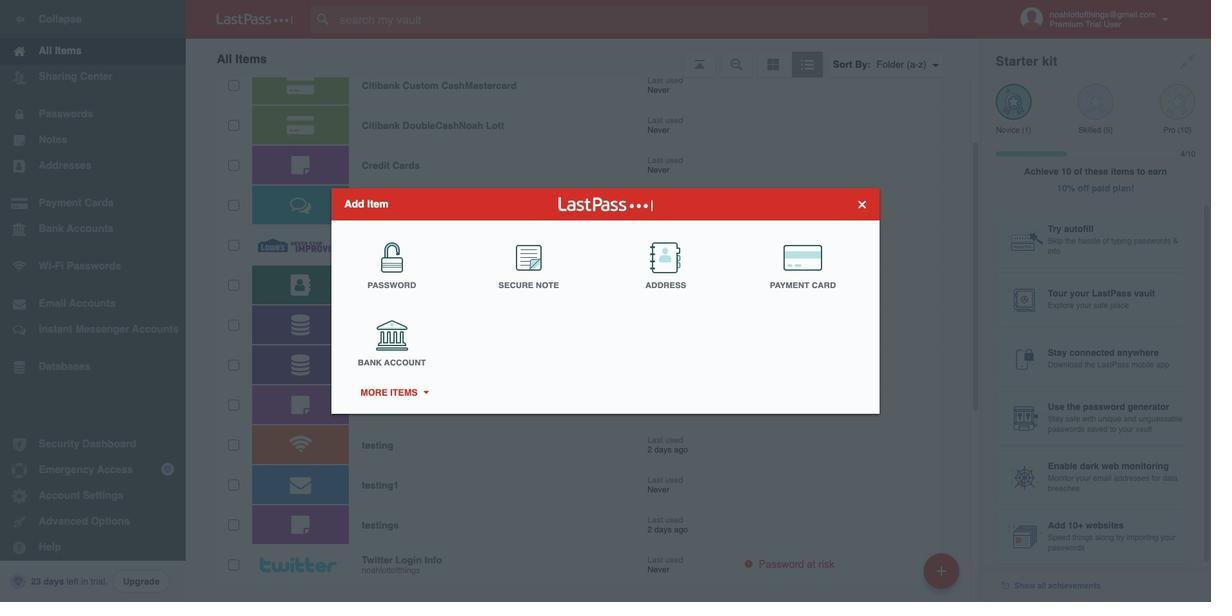 Task type: vqa. For each thing, say whether or not it's contained in the screenshot.
New item image
yes



Task type: locate. For each thing, give the bounding box(es) containing it.
Search search field
[[311, 5, 954, 34]]

main navigation navigation
[[0, 0, 186, 602]]

lastpass image
[[217, 14, 293, 25]]

vault options navigation
[[186, 39, 980, 77]]

dialog
[[331, 188, 880, 414]]



Task type: describe. For each thing, give the bounding box(es) containing it.
search my vault text field
[[311, 5, 954, 34]]

caret right image
[[421, 391, 430, 394]]

new item image
[[937, 567, 946, 576]]

new item navigation
[[919, 549, 967, 602]]



